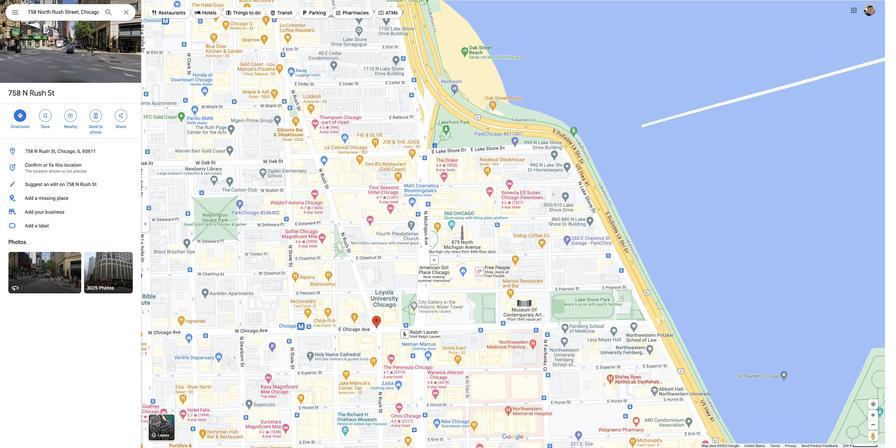 Task type: vqa. For each thing, say whether or not it's contained in the screenshot.


Task type: locate. For each thing, give the bounding box(es) containing it.
0 horizontal spatial n
[[22, 89, 28, 98]]

footer inside google maps element
[[702, 444, 843, 449]]

suggest an edit on 758 n rush st
[[25, 182, 97, 187]]

to left do
[[249, 10, 254, 16]]

a
[[35, 196, 37, 201], [35, 223, 37, 229]]

1 vertical spatial a
[[35, 223, 37, 229]]

None field
[[28, 8, 99, 16]]

send inside button
[[802, 445, 810, 449]]

 hotels
[[195, 9, 217, 17]]

n up confirm
[[34, 149, 38, 154]]

758 up 
[[8, 89, 21, 98]]


[[17, 112, 23, 120]]

send inside send to phone
[[89, 125, 98, 129]]

n for 758 n rush st
[[22, 89, 28, 98]]

add a label button
[[0, 219, 141, 233]]

0 horizontal spatial photos
[[8, 239, 26, 246]]

edit
[[50, 182, 58, 187]]

1 vertical spatial n
[[34, 149, 38, 154]]

actions for 758 n rush st region
[[0, 104, 141, 139]]

758 inside 758 n rush st, chicago, il 60611 button
[[25, 149, 33, 154]]

share
[[116, 125, 126, 129]]

0 vertical spatial n
[[22, 89, 28, 98]]

terms button
[[771, 444, 780, 449]]

states
[[756, 445, 765, 449]]

add
[[25, 196, 34, 201], [25, 210, 34, 215], [25, 223, 34, 229]]

rush left the st,
[[39, 149, 50, 154]]

758 for 758 n rush st, chicago, il 60611
[[25, 149, 33, 154]]

1 add from the top
[[25, 196, 34, 201]]

footer containing map data ©2023 google
[[702, 444, 843, 449]]

a for missing
[[35, 196, 37, 201]]

3025
[[87, 286, 98, 291]]

confirm
[[25, 163, 42, 168]]


[[195, 9, 201, 17]]

add a missing place
[[25, 196, 68, 201]]

n
[[22, 89, 28, 98], [34, 149, 38, 154], [75, 182, 79, 187]]

to up phone
[[99, 125, 103, 129]]

add down suggest
[[25, 196, 34, 201]]

1 horizontal spatial 758
[[25, 149, 33, 154]]

0 vertical spatial rush
[[30, 89, 46, 98]]

united states
[[745, 445, 765, 449]]

2 horizontal spatial 758
[[66, 182, 74, 187]]

758 up confirm
[[25, 149, 33, 154]]

1 horizontal spatial photos
[[99, 286, 114, 291]]

rush
[[30, 89, 46, 98], [39, 149, 50, 154], [80, 182, 91, 187]]

fix
[[49, 163, 54, 168]]

0 vertical spatial a
[[35, 196, 37, 201]]

1 vertical spatial rush
[[39, 149, 50, 154]]

parking
[[309, 10, 326, 16]]

2 add from the top
[[25, 210, 34, 215]]

footer
[[702, 444, 843, 449]]

a left missing at the top
[[35, 196, 37, 201]]

photos
[[8, 239, 26, 246], [99, 286, 114, 291]]

1 vertical spatial location
[[33, 169, 48, 174]]

map data ©2023 google
[[702, 445, 740, 449]]

location
[[64, 163, 82, 168], [33, 169, 48, 174]]

layers
[[158, 434, 169, 439]]

1 horizontal spatial send
[[802, 445, 810, 449]]

send product feedback
[[802, 445, 838, 449]]

not
[[66, 169, 72, 174]]

add left label
[[25, 223, 34, 229]]

send for send product feedback
[[802, 445, 810, 449]]

2 vertical spatial n
[[75, 182, 79, 187]]

3 add from the top
[[25, 223, 34, 229]]

a for label
[[35, 223, 37, 229]]


[[226, 9, 232, 17]]

1 vertical spatial st
[[92, 182, 97, 187]]

758 n rush st main content
[[0, 0, 141, 449]]

2 vertical spatial add
[[25, 223, 34, 229]]

add for add a missing place
[[25, 196, 34, 201]]

directions
[[11, 125, 30, 129]]

n inside 758 n rush st, chicago, il 60611 button
[[34, 149, 38, 154]]

2 horizontal spatial n
[[75, 182, 79, 187]]

1 horizontal spatial n
[[34, 149, 38, 154]]

2 a from the top
[[35, 223, 37, 229]]

0 vertical spatial to
[[249, 10, 254, 16]]

200
[[843, 445, 849, 449]]

send product feedback button
[[802, 444, 838, 449]]

2 vertical spatial rush
[[80, 182, 91, 187]]

photos down add a label
[[8, 239, 26, 246]]

1 horizontal spatial location
[[64, 163, 82, 168]]

 pharmacies
[[335, 9, 369, 17]]

terms
[[771, 445, 780, 449]]

a left label
[[35, 223, 37, 229]]

rush down "precise"
[[80, 182, 91, 187]]

rush up 
[[30, 89, 46, 98]]


[[67, 112, 74, 120]]

2 vertical spatial 758
[[66, 182, 74, 187]]

758
[[8, 89, 21, 98], [25, 149, 33, 154], [66, 182, 74, 187]]

add your business link
[[0, 205, 141, 219]]

758 right on
[[66, 182, 74, 187]]

none field inside 758 north rush street, chicago, il field
[[28, 8, 99, 16]]

1 a from the top
[[35, 196, 37, 201]]

0 vertical spatial 758
[[8, 89, 21, 98]]

st inside button
[[92, 182, 97, 187]]

photos right the "3025"
[[99, 286, 114, 291]]

location down or
[[33, 169, 48, 174]]

restaurants
[[159, 10, 186, 16]]

1 horizontal spatial st
[[92, 182, 97, 187]]


[[302, 9, 308, 17]]

zoom in image
[[871, 413, 876, 419]]

1 vertical spatial to
[[99, 125, 103, 129]]

rush inside suggest an edit on 758 n rush st button
[[80, 182, 91, 187]]

n down "precise"
[[75, 182, 79, 187]]

st up add a missing place button
[[92, 182, 97, 187]]

©2023
[[717, 445, 728, 449]]

add left your
[[25, 210, 34, 215]]

st up 
[[48, 89, 55, 98]]

1 vertical spatial send
[[802, 445, 810, 449]]

1 vertical spatial 758
[[25, 149, 33, 154]]

0 vertical spatial add
[[25, 196, 34, 201]]

0 vertical spatial location
[[64, 163, 82, 168]]

send to phone
[[89, 125, 103, 135]]

rush inside 758 n rush st, chicago, il 60611 button
[[39, 149, 50, 154]]

n for 758 n rush st, chicago, il 60611
[[34, 149, 38, 154]]

atms
[[386, 10, 398, 16]]

1 vertical spatial photos
[[99, 286, 114, 291]]

st
[[48, 89, 55, 98], [92, 182, 97, 187]]

do
[[255, 10, 261, 16]]

to
[[249, 10, 254, 16], [99, 125, 103, 129]]

send up phone
[[89, 125, 98, 129]]

0 horizontal spatial send
[[89, 125, 98, 129]]

save
[[41, 125, 50, 129]]

add a label
[[25, 223, 49, 229]]

send left product
[[802, 445, 810, 449]]

1 vertical spatial add
[[25, 210, 34, 215]]

confirm or fix this location the location shown is not precise
[[25, 163, 87, 174]]

precise
[[73, 169, 87, 174]]

google account: ben chafik  
(ben.chafik@adept.ai) image
[[864, 5, 875, 16]]

things
[[233, 10, 248, 16]]

data
[[710, 445, 716, 449]]

google
[[729, 445, 740, 449]]

0 horizontal spatial to
[[99, 125, 103, 129]]

0 horizontal spatial 758
[[8, 89, 21, 98]]

1 horizontal spatial to
[[249, 10, 254, 16]]

send
[[89, 125, 98, 129], [802, 445, 810, 449]]

0 horizontal spatial st
[[48, 89, 55, 98]]

location up not
[[64, 163, 82, 168]]

0 vertical spatial send
[[89, 125, 98, 129]]

n up 
[[22, 89, 28, 98]]

0 vertical spatial photos
[[8, 239, 26, 246]]


[[93, 112, 99, 120]]

0 horizontal spatial location
[[33, 169, 48, 174]]

758 North Rush Street, Chicago, IL field
[[6, 4, 136, 21]]



Task type: describe. For each thing, give the bounding box(es) containing it.
the
[[25, 169, 32, 174]]

 parking
[[302, 9, 326, 17]]

suggest
[[25, 182, 43, 187]]

shown
[[49, 169, 61, 174]]

on
[[59, 182, 65, 187]]


[[378, 9, 384, 17]]

to inside  things to do
[[249, 10, 254, 16]]

phone
[[90, 130, 101, 135]]

pharmacies
[[343, 10, 369, 16]]

feedback
[[823, 445, 838, 449]]

map
[[702, 445, 709, 449]]

is
[[62, 169, 65, 174]]

n inside suggest an edit on 758 n rush st button
[[75, 182, 79, 187]]

show street view coverage image
[[869, 432, 879, 442]]

add a missing place button
[[0, 192, 141, 205]]

758 n rush st, chicago, il 60611
[[25, 149, 96, 154]]

chicago,
[[58, 149, 76, 154]]

google maps element
[[0, 0, 885, 449]]

united
[[745, 445, 755, 449]]

an
[[44, 182, 49, 187]]

this
[[55, 163, 63, 168]]

200 ft
[[843, 445, 852, 449]]

photos inside button
[[99, 286, 114, 291]]

show your location image
[[871, 402, 877, 408]]


[[118, 112, 124, 120]]

758 n rush st
[[8, 89, 55, 98]]

or
[[43, 163, 48, 168]]


[[42, 112, 48, 120]]


[[11, 8, 19, 17]]

nearby
[[64, 125, 77, 129]]

missing
[[39, 196, 56, 201]]

transit
[[277, 10, 293, 16]]

st,
[[51, 149, 56, 154]]

60611
[[82, 149, 96, 154]]

zoom out image
[[871, 423, 876, 428]]

privacy button
[[785, 444, 797, 449]]

ft
[[850, 445, 852, 449]]


[[270, 9, 276, 17]]

 things to do
[[226, 9, 261, 17]]

suggest an edit on 758 n rush st button
[[0, 178, 141, 192]]

place
[[57, 196, 68, 201]]

758 inside suggest an edit on 758 n rush st button
[[66, 182, 74, 187]]

758 for 758 n rush st
[[8, 89, 21, 98]]

business
[[45, 210, 65, 215]]

add your business
[[25, 210, 65, 215]]

add for add your business
[[25, 210, 34, 215]]

hotels
[[202, 10, 217, 16]]

3025 photos
[[87, 286, 114, 291]]

 restaurants
[[151, 9, 186, 17]]


[[151, 9, 157, 17]]

200 ft button
[[843, 445, 878, 449]]

3025 photos button
[[84, 252, 133, 294]]

il
[[77, 149, 81, 154]]

to inside send to phone
[[99, 125, 103, 129]]

 search field
[[6, 4, 136, 22]]

rush for st
[[30, 89, 46, 98]]

 atms
[[378, 9, 398, 17]]

label
[[39, 223, 49, 229]]

collapse side panel image
[[141, 221, 149, 228]]

product
[[810, 445, 822, 449]]

rush for st,
[[39, 149, 50, 154]]

 transit
[[270, 9, 293, 17]]

send for send to phone
[[89, 125, 98, 129]]

privacy
[[785, 445, 797, 449]]

your
[[35, 210, 44, 215]]


[[335, 9, 341, 17]]

758 n rush st, chicago, il 60611 button
[[0, 145, 141, 158]]

 button
[[6, 4, 25, 22]]

united states button
[[745, 444, 765, 449]]

add for add a label
[[25, 223, 34, 229]]

0 vertical spatial st
[[48, 89, 55, 98]]



